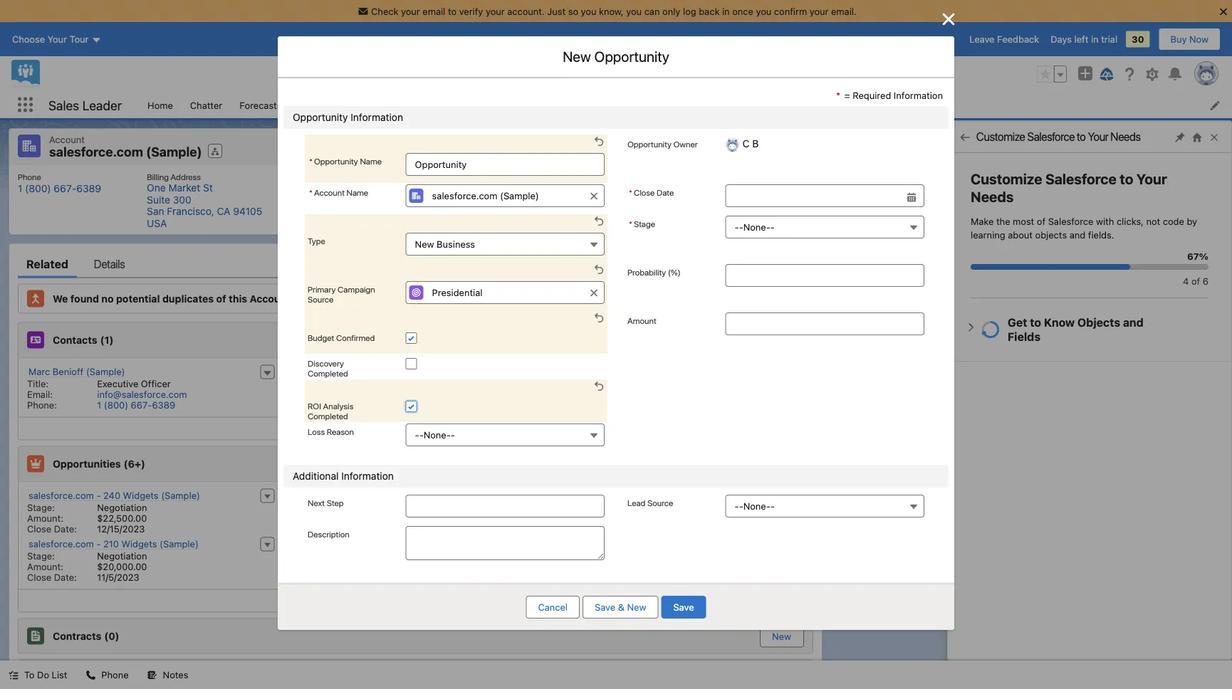 Task type: describe. For each thing, give the bounding box(es) containing it.
save for save & new
[[595, 603, 616, 613]]

contacts list item
[[702, 92, 776, 118]]

days left in trial
[[1051, 34, 1118, 45]]

won
[[395, 503, 414, 513]]

can
[[645, 6, 660, 16]]

view all link
[[19, 417, 813, 440]]

opportunity down 'check your email to verify your account. just so you know, you can only log back in once you confirm your email.'
[[595, 48, 670, 65]]

you inside email: product demo (sample) you sent an email to
[[881, 573, 897, 584]]

phone for phone
[[101, 670, 129, 681]]

to do list
[[24, 670, 67, 681]]

stage: for salesforce.com - 350 widgets (sample)
[[292, 503, 320, 513]]

close inside salesforce.com - 320 widgets (sample) element
[[557, 524, 581, 535]]

all inside the related tab panel
[[422, 424, 433, 434]]

Description text field
[[406, 527, 605, 561]]

(1)
[[100, 334, 114, 346]]

you have an upcoming task with for partnership
[[881, 444, 1022, 454]]

left
[[1075, 34, 1089, 45]]

website http://www.salesforce.com
[[308, 172, 430, 194]]

opportunity down dashboards
[[293, 112, 348, 123]]

cancel button
[[526, 597, 580, 619]]

1 inside phone 1 (800) 667-6389
[[18, 183, 22, 194]]

inverse image
[[941, 11, 958, 28]]

with down discuss partnership opportunities (sample) link
[[1001, 444, 1019, 454]]

date: inside needs analysis $20,000.00 close date:
[[319, 573, 342, 583]]

check
[[371, 6, 399, 16]]

needs inside customize salesforce to your needs
[[971, 189, 1014, 205]]

october  •  2023
[[864, 497, 935, 508]]

date
[[657, 187, 674, 197]]

1 vertical spatial customize salesforce to your needs
[[971, 171, 1168, 205]]

upcoming & overdue
[[864, 368, 961, 378]]

roi
[[308, 401, 321, 411]]

objects
[[1036, 230, 1068, 241]]

info@salesforce.com link
[[97, 389, 187, 400]]

to left edit
[[1078, 130, 1087, 144]]

widgets for 210
[[122, 539, 157, 550]]

account down website
[[314, 187, 345, 197]]

name for * opportunity name
[[360, 156, 382, 166]]

ca
[[217, 206, 231, 217]]

salesforce.com for salesforce.com (sample)
[[49, 144, 143, 160]]

customize inside customize salesforce to your needs
[[971, 171, 1043, 187]]

task for to
[[980, 408, 999, 419]]

to inside customize salesforce to your needs
[[1120, 171, 1134, 187]]

account.
[[508, 6, 545, 16]]

probability (%)
[[628, 267, 681, 277]]

0 vertical spatial 1 (800) 667-6389 link
[[18, 183, 101, 194]]

leave feedback link
[[970, 34, 1040, 45]]

chatter link for home link
[[182, 92, 231, 118]]

3 your from the left
[[810, 6, 829, 16]]

Amount text field
[[726, 313, 925, 336]]

* for * stage --none--
[[629, 219, 633, 229]]

11/5/2023
[[97, 573, 139, 583]]

1 inside marc benioff (sample) element
[[97, 400, 101, 411]]

phone for phone 1 (800) 667-6389
[[18, 172, 41, 182]]

list containing one market st
[[9, 166, 1224, 235]]

none- for * stage --none--
[[744, 222, 771, 233]]

contacts (1)
[[53, 334, 114, 346]]

$20,000.00 close date:
[[27, 562, 147, 583]]

to down the overdue
[[945, 393, 954, 405]]

text default image for phone
[[86, 671, 96, 681]]

dashboards
[[299, 100, 351, 110]]

* for * account name
[[309, 187, 313, 197]]

by
[[1188, 216, 1198, 227]]

roi analysis completed
[[308, 401, 354, 421]]

240
[[103, 491, 120, 501]]

6389 inside marc benioff (sample) element
[[152, 400, 175, 411]]

executive
[[97, 379, 138, 389]]

log
[[683, 6, 697, 16]]

date: inside $22,500.00 close date:
[[54, 524, 77, 535]]

address
[[171, 172, 201, 182]]

marc inside the related tab panel
[[29, 367, 50, 377]]

additional information
[[293, 471, 394, 482]]

0 vertical spatial customize
[[977, 130, 1026, 144]]

one
[[147, 182, 166, 194]]

widgets for 240
[[123, 491, 159, 501]]

text default image for notes
[[147, 671, 157, 681]]

1 horizontal spatial •
[[1078, 315, 1083, 326]]

an for partnership
[[922, 444, 933, 454]]

buy now button
[[1159, 28, 1222, 51]]

1 vertical spatial marc
[[919, 393, 942, 405]]

close inside closed won $35,000.00 close date:
[[292, 524, 316, 535]]

with down the demo
[[1001, 408, 1019, 419]]

94105
[[233, 206, 262, 217]]

to left verify
[[448, 6, 457, 16]]

contracts (0)
[[53, 631, 119, 643]]

* for * close date
[[629, 187, 633, 197]]

stage: for salesforce.com - 240 widgets (sample)
[[27, 503, 55, 513]]

=
[[845, 90, 851, 100]]

salesforce.com - 200 widgets (sample) link
[[293, 539, 465, 551]]

related
[[26, 257, 68, 271]]

widgets for 320
[[653, 491, 688, 501]]

marc benioff (sample) element
[[19, 364, 283, 412]]

needs inside needs analysis $20,000.00 close date:
[[362, 551, 390, 562]]

Primary Campaign Source text field
[[406, 282, 605, 304]]

list containing home
[[139, 92, 1233, 118]]

& for new
[[618, 603, 625, 613]]

salesforce.com - 200 widgets (sample)
[[293, 539, 465, 550]]

c
[[495, 184, 502, 195]]

widgets for 1,000
[[659, 539, 695, 550]]

date: up save & new
[[584, 573, 607, 583]]

* close date
[[629, 187, 674, 197]]

discuss partnership opportunities (sample)
[[899, 429, 1099, 440]]

you have an upcoming task with for marc
[[881, 408, 1022, 419]]

widgets for 200
[[388, 539, 424, 550]]

Lead Source button
[[726, 495, 925, 518]]

assets list item
[[828, 92, 892, 118]]

discovery completed
[[308, 358, 348, 378]]

for
[[977, 523, 990, 534]]

* opportunity name
[[309, 156, 382, 166]]

none- for loss reason --none--
[[424, 430, 451, 441]]

salesforce.com for salesforce.com - 1,000 widgets (sample)
[[558, 539, 624, 550]]

overdue
[[922, 368, 961, 378]]

c b
[[495, 184, 511, 195]]

1 your from the left
[[401, 6, 420, 16]]

home
[[148, 100, 173, 110]]

description
[[308, 530, 350, 539]]

2 you from the left
[[627, 6, 642, 16]]

reports link
[[378, 92, 429, 118]]

widgets for 350
[[388, 491, 424, 501]]

view for view account hierarchy
[[986, 142, 1007, 153]]

upcoming for partnership
[[935, 444, 978, 454]]

$35,000.00
[[362, 513, 412, 524]]

only
[[663, 6, 681, 16]]

0 horizontal spatial in
[[723, 6, 730, 16]]

reports
[[386, 100, 420, 110]]

code
[[1164, 216, 1185, 227]]

http://www.salesforce.com
[[308, 183, 430, 194]]

save button
[[662, 597, 707, 619]]

1 horizontal spatial in
[[1092, 34, 1099, 45]]

none- for lead source --none--
[[744, 501, 771, 512]]

0 vertical spatial customize salesforce to your needs
[[977, 130, 1142, 144]]

67%
[[1188, 251, 1209, 262]]

up
[[936, 523, 947, 534]]

campaigns link
[[618, 92, 683, 118]]

orders (0)
[[53, 672, 104, 684]]

667- inside marc benioff (sample) element
[[131, 400, 152, 411]]

negotiation amount: for $20,000.00
[[27, 551, 147, 573]]

campaigns list item
[[618, 92, 702, 118]]

tab list containing related
[[18, 250, 814, 278]]

new button for opportunities (6+)
[[761, 453, 805, 476]]

salesforce.com for salesforce.com - 350 widgets (sample)
[[293, 491, 359, 501]]

salesforce.com - 350 widgets (sample) element
[[283, 488, 548, 536]]

close inside $22,500.00 close date:
[[27, 524, 51, 535]]

benioff
[[53, 367, 84, 377]]

1 horizontal spatial chatter
[[918, 257, 952, 271]]

loss reason --none--
[[308, 427, 455, 441]]

and
[[1070, 230, 1086, 241]]

Next Step text field
[[406, 495, 605, 518]]

details
[[94, 257, 125, 271]]

san
[[147, 206, 164, 217]]

opportunities for opportunities
[[532, 100, 591, 110]]

progress bar progress bar
[[971, 264, 1209, 270]]

task inside send follow up email for customer conference (sample) you had a task with
[[926, 538, 944, 548]]

contacts for contacts (1)
[[53, 334, 97, 346]]

do
[[37, 670, 49, 681]]

owner for account owner
[[508, 172, 533, 182]]

salesforce.com - 210 widgets (sample) element
[[19, 536, 283, 585]]

activity
[[850, 257, 892, 271]]

search...
[[480, 69, 518, 80]]

1 (800) 667-6389
[[97, 400, 175, 411]]

an for marc
[[922, 408, 933, 419]]

to inside email: product demo (sample) you sent an email to
[[959, 573, 968, 584]]

call marc to schedule demo (sample)
[[899, 393, 1072, 405]]

close inside $20,000.00 close date:
[[27, 573, 51, 583]]

account owner
[[476, 172, 533, 182]]

fields.
[[1089, 230, 1115, 241]]

(800) inside marc benioff (sample) element
[[104, 400, 128, 411]]

group containing *
[[628, 185, 925, 207]]

date: inside closed won $35,000.00 close date:
[[319, 524, 342, 535]]

related tab panel
[[18, 278, 814, 690]]

the
[[997, 216, 1011, 227]]

website
[[308, 172, 338, 182]]

email: inside executive officer email:
[[27, 389, 53, 400]]

information for additional information
[[342, 471, 394, 482]]

0 vertical spatial email
[[423, 6, 446, 16]]

date: inside $20,000.00 close date:
[[54, 573, 77, 583]]

3 you from the left
[[756, 6, 772, 16]]

account.
[[250, 293, 294, 305]]

activities
[[1098, 315, 1137, 326]]

info@salesforce.com phone:
[[27, 389, 187, 411]]

with inside make the most of salesforce with clicks, not code by learning about objects and fields.
[[1097, 216, 1115, 227]]

1 you from the top
[[881, 408, 897, 419]]

1 horizontal spatial group
[[1038, 66, 1068, 83]]

progress bar image
[[971, 264, 1131, 270]]

salesforce inside make the most of salesforce with clicks, not code by learning about objects and fields.
[[1049, 216, 1094, 227]]

demo
[[949, 558, 976, 570]]

chatter link for activity link
[[918, 250, 952, 278]]

upcoming for marc
[[935, 408, 978, 419]]

orders
[[53, 672, 87, 684]]

view all
[[399, 424, 433, 434]]

step
[[327, 498, 344, 508]]

opportunity down campaigns link
[[628, 139, 672, 149]]

feedback
[[998, 34, 1040, 45]]

1 completed from the top
[[308, 368, 348, 378]]

contacts for contacts
[[710, 100, 749, 110]]

200
[[368, 539, 385, 550]]

opportunities
[[994, 429, 1055, 440]]

text default image for to do list
[[9, 671, 19, 681]]

reports list item
[[378, 92, 447, 118]]

notes
[[163, 670, 188, 681]]

save for save
[[674, 603, 695, 613]]

0 vertical spatial information
[[894, 90, 944, 100]]



Task type: locate. For each thing, give the bounding box(es) containing it.
analysis inside 'needs analysis amount:'
[[657, 503, 693, 513]]

$22,500.00 close date:
[[27, 513, 147, 535]]

customize left hierarchy
[[977, 130, 1026, 144]]

clicks,
[[1117, 216, 1145, 227]]

1 you from the left
[[581, 6, 597, 16]]

salesforce inside customize salesforce to your needs
[[1046, 171, 1117, 187]]

$20,000.00
[[97, 562, 147, 573], [362, 562, 412, 573]]

account down sales
[[49, 134, 85, 145]]

duplicates
[[162, 293, 214, 305]]

1 vertical spatial group
[[628, 185, 925, 207]]

view for view all
[[399, 424, 420, 434]]

chatter inside list
[[190, 100, 222, 110]]

1 horizontal spatial marc
[[919, 393, 942, 405]]

1 horizontal spatial your
[[486, 6, 505, 16]]

1 new button from the top
[[761, 329, 805, 352]]

0 horizontal spatial chatter
[[190, 100, 222, 110]]

12/15/2023
[[97, 524, 145, 535]]

an down discuss
[[922, 444, 933, 454]]

analysis for roi analysis completed
[[323, 401, 354, 411]]

1 have from the top
[[899, 408, 920, 419]]

salesforce.com for salesforce.com - 210 widgets (sample)
[[29, 539, 94, 550]]

1 text default image from the left
[[9, 671, 19, 681]]

progress bar
[[983, 321, 1000, 339]]

date: up salesforce.com - 1,000 widgets (sample)
[[584, 524, 607, 535]]

email: up sent
[[879, 558, 907, 570]]

Loss Reason button
[[406, 424, 605, 447]]

close date: up salesforce.com - 1,000 widgets (sample)
[[557, 524, 607, 535]]

budget confirmed
[[308, 333, 375, 343]]

1 horizontal spatial 667-
[[131, 400, 152, 411]]

customize
[[977, 130, 1026, 144], [971, 171, 1043, 187]]

completed inside roi analysis completed
[[308, 411, 348, 421]]

opportunities inside the related tab panel
[[53, 458, 121, 470]]

2 negotiation amount: from the top
[[27, 551, 147, 573]]

forecasts link
[[231, 92, 290, 118]]

1 vertical spatial name
[[347, 187, 369, 197]]

0 vertical spatial source
[[308, 294, 334, 304]]

widgets up won on the bottom left
[[388, 491, 424, 501]]

verify
[[459, 6, 483, 16]]

0 vertical spatial phone
[[18, 172, 41, 182]]

an up discuss
[[922, 408, 933, 419]]

2 vertical spatial an
[[921, 573, 931, 584]]

(sample) inside email: product demo (sample) you sent an email to
[[978, 558, 1020, 570]]

tab list
[[18, 250, 814, 278], [841, 250, 1215, 278]]

contracts image
[[27, 628, 44, 645]]

salesforce.com down $22,500.00 close date:
[[29, 539, 94, 550]]

contracts
[[53, 631, 101, 643]]

2 vertical spatial none-
[[744, 501, 771, 512]]

1 save from the left
[[595, 603, 616, 613]]

date: left '11/5/2023'
[[54, 573, 77, 583]]

closed won $35,000.00 close date:
[[292, 503, 414, 535]]

new button for contracts (0)
[[761, 626, 803, 647]]

2 vertical spatial analysis
[[392, 551, 428, 562]]

save inside save & new button
[[595, 603, 616, 613]]

new opportunity
[[563, 48, 670, 65]]

& left save 'button'
[[618, 603, 625, 613]]

contacts up marc benioff (sample)
[[53, 334, 97, 346]]

buy now
[[1171, 34, 1209, 45]]

phone inside phone 1 (800) 667-6389
[[18, 172, 41, 182]]

Type button
[[406, 233, 605, 256]]

0 vertical spatial opportunities
[[532, 100, 591, 110]]

amount: inside 'needs analysis amount:'
[[557, 513, 593, 524]]

have for discuss
[[899, 444, 920, 454]]

contacts image
[[27, 332, 44, 349]]

1 (800) 667-6389 link inside marc benioff (sample) element
[[97, 400, 175, 411]]

1 horizontal spatial 1
[[97, 400, 101, 411]]

1 horizontal spatial chatter link
[[918, 250, 952, 278]]

1 vertical spatial an
[[922, 444, 933, 454]]

1 close date: from the top
[[557, 524, 607, 535]]

with up fields.
[[1097, 216, 1115, 227]]

2 $20,000.00 from the left
[[362, 562, 412, 573]]

salesforce.com for salesforce.com - 200 widgets (sample)
[[293, 539, 359, 550]]

2 tab list from the left
[[841, 250, 1215, 278]]

email inside email: product demo (sample) you sent an email to
[[934, 573, 956, 584]]

(800) inside phone 1 (800) 667-6389
[[25, 183, 51, 194]]

opportunity information
[[293, 112, 403, 123]]

1 vertical spatial your
[[1137, 171, 1168, 187]]

chatter
[[190, 100, 222, 110], [918, 257, 952, 271]]

completed up loss
[[308, 411, 348, 421]]

your right check
[[401, 6, 420, 16]]

you right so
[[581, 6, 597, 16]]

stage: for salesforce.com - 210 widgets (sample)
[[27, 551, 55, 562]]

you have an upcoming task with down partnership
[[881, 444, 1022, 454]]

text default image inside phone 'button'
[[86, 671, 96, 681]]

owner down campaigns list item
[[674, 139, 698, 149]]

new inside type new business
[[415, 239, 434, 250]]

st
[[203, 182, 213, 194]]

1 negotiation amount: from the top
[[27, 503, 147, 524]]

1 horizontal spatial analysis
[[392, 551, 428, 562]]

lead source --none--
[[628, 498, 775, 512]]

10/15/2023
[[627, 573, 675, 583]]

& inside dropdown button
[[913, 368, 920, 378]]

account inside button
[[1010, 142, 1045, 153]]

sales
[[48, 97, 79, 113]]

know,
[[599, 6, 624, 16]]

2 negotiation from the top
[[97, 551, 147, 562]]

name
[[360, 156, 382, 166], [347, 187, 369, 197]]

1 horizontal spatial opportunities
[[532, 100, 591, 110]]

you down upcoming
[[881, 408, 897, 419]]

salesforce.com down closed won $35,000.00 close date:
[[293, 539, 359, 550]]

stage: left step
[[292, 503, 320, 513]]

types
[[1160, 315, 1184, 326]]

$22,500.00
[[97, 513, 147, 524]]

2 horizontal spatial •
[[1140, 315, 1144, 326]]

analysis inside roi analysis completed
[[323, 401, 354, 411]]

Stage, --None-- button
[[726, 216, 925, 239]]

1 vertical spatial source
[[648, 498, 674, 508]]

2 completed from the top
[[308, 411, 348, 421]]

of inside the related tab panel
[[216, 293, 226, 305]]

* down website
[[309, 187, 313, 197]]

(0) for contracts (0)
[[104, 631, 119, 643]]

with down "up"
[[946, 538, 964, 548]]

1 vertical spatial owner
[[508, 172, 533, 182]]

needs analysis amount:
[[557, 503, 693, 524]]

information
[[894, 90, 944, 100], [351, 112, 403, 123], [342, 471, 394, 482]]

0 vertical spatial analysis
[[323, 401, 354, 411]]

just
[[548, 6, 566, 16]]

1 vertical spatial analysis
[[657, 503, 693, 513]]

discuss partnership opportunities (sample) link
[[899, 429, 1099, 440]]

view inside the related tab panel
[[399, 424, 420, 434]]

negotiation amount: inside salesforce.com - 240 widgets (sample) element
[[27, 503, 147, 524]]

& inside button
[[618, 603, 625, 613]]

(0)
[[104, 631, 119, 643], [89, 672, 104, 684]]

salesforce.com (sample)
[[49, 144, 202, 160]]

you right once
[[756, 6, 772, 16]]

marc up title:
[[29, 367, 50, 377]]

0 horizontal spatial of
[[216, 293, 226, 305]]

owner up b
[[508, 172, 533, 182]]

save
[[595, 603, 616, 613], [674, 603, 695, 613]]

close inside group
[[634, 187, 655, 197]]

analysis right roi
[[323, 401, 354, 411]]

2 close date: from the top
[[557, 573, 607, 583]]

* for * opportunity name
[[309, 156, 313, 166]]

1 negotiation from the top
[[97, 503, 147, 513]]

close down next step text box
[[557, 524, 581, 535]]

demo
[[1001, 393, 1027, 405]]

of inside make the most of salesforce with clicks, not code by learning about objects and fields.
[[1038, 216, 1046, 227]]

dashboards list item
[[290, 92, 378, 118]]

*
[[837, 90, 841, 100], [309, 156, 313, 166], [309, 187, 313, 197], [629, 187, 633, 197], [629, 219, 633, 229]]

market
[[169, 182, 200, 194]]

& for overdue
[[913, 368, 920, 378]]

0 vertical spatial group
[[1038, 66, 1068, 83]]

0 vertical spatial close date:
[[557, 524, 607, 535]]

1,000
[[633, 539, 657, 550]]

2 you have an upcoming task with from the top
[[881, 444, 1022, 454]]

your inside customize salesforce to your needs
[[1137, 171, 1168, 187]]

salesforce.com for salesforce.com - 240 widgets (sample)
[[29, 491, 94, 501]]

0 vertical spatial list
[[139, 92, 1233, 118]]

* for * = required information
[[837, 90, 841, 100]]

date: inside salesforce.com - 320 widgets (sample) element
[[584, 524, 607, 535]]

1 vertical spatial completed
[[308, 411, 348, 421]]

0 vertical spatial marc
[[29, 367, 50, 377]]

save inside save 'button'
[[674, 603, 695, 613]]

11/4/2023
[[362, 573, 404, 583]]

make the most of salesforce with clicks, not code by learning about objects and fields.
[[971, 216, 1198, 241]]

chatter link right home
[[182, 92, 231, 118]]

1 horizontal spatial $20,000.00
[[362, 562, 412, 573]]

owner for opportunity owner
[[674, 139, 698, 149]]

text default image inside notes button
[[147, 671, 157, 681]]

negotiation down salesforce.com - 210 widgets (sample) link
[[97, 551, 147, 562]]

new inside button
[[628, 603, 647, 613]]

none- inside * stage --none--
[[744, 222, 771, 233]]

0 vertical spatial an
[[922, 408, 933, 419]]

2 save from the left
[[674, 603, 695, 613]]

tab list down about
[[841, 250, 1215, 278]]

of up objects
[[1038, 216, 1046, 227]]

0 horizontal spatial opportunities
[[53, 458, 121, 470]]

6389
[[76, 183, 101, 194], [152, 400, 175, 411]]

* inside group
[[629, 187, 633, 197]]

1 vertical spatial 1
[[97, 400, 101, 411]]

source left campaign
[[308, 294, 334, 304]]

stage: for salesforce.com - 1,000 widgets (sample)
[[557, 551, 585, 562]]

(0) right orders
[[89, 672, 104, 684]]

amount: inside salesforce.com - 210 widgets (sample) element
[[27, 562, 63, 573]]

0 horizontal spatial email:
[[27, 389, 53, 400]]

1 vertical spatial you have an upcoming task with
[[881, 444, 1022, 454]]

* inside * stage --none--
[[629, 219, 633, 229]]

send follow up email for customer conference (sample) you had a task with
[[879, 523, 1135, 548]]

phone inside 'button'
[[101, 670, 129, 681]]

opportunity
[[595, 48, 670, 65], [293, 112, 348, 123], [628, 139, 672, 149], [314, 156, 358, 166]]

0 vertical spatial negotiation amount:
[[27, 503, 147, 524]]

0 vertical spatial of
[[1038, 216, 1046, 227]]

content link
[[776, 92, 828, 118]]

0 horizontal spatial $20,000.00
[[97, 562, 147, 573]]

amount: inside salesforce.com - 240 widgets (sample) element
[[27, 513, 63, 524]]

close date: up cancel at the bottom of page
[[557, 573, 607, 583]]

0 vertical spatial salesforce
[[1028, 130, 1076, 144]]

2 vertical spatial email
[[934, 573, 956, 584]]

you have an upcoming task with up partnership
[[881, 408, 1022, 419]]

1 horizontal spatial 6389
[[152, 400, 175, 411]]

1 horizontal spatial you
[[627, 6, 642, 16]]

1 vertical spatial 6389
[[152, 400, 175, 411]]

1 horizontal spatial source
[[648, 498, 674, 508]]

667- down the salesforce.com (sample)
[[54, 183, 76, 194]]

probability
[[628, 267, 667, 277]]

needs left delete
[[1111, 130, 1142, 144]]

account up c
[[476, 172, 507, 182]]

negotiation
[[97, 503, 147, 513], [97, 551, 147, 562]]

1 vertical spatial negotiation amount:
[[27, 551, 147, 573]]

1 vertical spatial 1 (800) 667-6389 link
[[97, 400, 175, 411]]

stage: down opportunities image
[[27, 503, 55, 513]]

you left can
[[627, 6, 642, 16]]

$20,000.00 down salesforce.com - 200 widgets (sample) link
[[362, 562, 412, 573]]

email inside send follow up email for customer conference (sample) you had a task with
[[950, 523, 974, 534]]

salesforce.com - 320 widgets (sample) element
[[548, 488, 813, 536]]

save down 10/15/2023
[[674, 603, 695, 613]]

opportunities inside list item
[[532, 100, 591, 110]]

0 horizontal spatial tab list
[[18, 250, 814, 278]]

1 upcoming from the top
[[935, 408, 978, 419]]

0 vertical spatial email:
[[27, 389, 53, 400]]

• left 2023
[[904, 497, 908, 508]]

* up website
[[309, 156, 313, 166]]

salesforce up and
[[1049, 216, 1094, 227]]

salesforce.com up 'needs analysis amount:'
[[558, 491, 624, 501]]

information for opportunity information
[[351, 112, 403, 123]]

group
[[1038, 66, 1068, 83], [628, 185, 925, 207]]

0 horizontal spatial your
[[401, 6, 420, 16]]

3 text default image from the left
[[147, 671, 157, 681]]

negotiation amount: for $22,500.00
[[27, 503, 147, 524]]

source inside the lead source --none--
[[648, 498, 674, 508]]

analysis for needs analysis amount:
[[657, 503, 693, 513]]

(0) right contracts
[[104, 631, 119, 643]]

marc right call
[[919, 393, 942, 405]]

email: down benioff
[[27, 389, 53, 400]]

• right activities
[[1140, 315, 1144, 326]]

email
[[423, 6, 446, 16], [950, 523, 974, 534], [934, 573, 956, 584]]

$20,000.00 down salesforce.com - 210 widgets (sample) link
[[97, 562, 147, 573]]

information right required at the top
[[894, 90, 944, 100]]

1 vertical spatial &
[[618, 603, 625, 613]]

close up $20,000.00 close date:
[[27, 524, 51, 535]]

call
[[899, 393, 917, 405]]

most
[[1014, 216, 1035, 227]]

None text field
[[406, 153, 605, 176], [726, 185, 925, 207], [406, 153, 605, 176], [726, 185, 925, 207]]

• inside dropdown button
[[904, 497, 908, 508]]

0 vertical spatial upcoming
[[935, 408, 978, 419]]

a
[[918, 538, 923, 548]]

additional
[[293, 471, 339, 482]]

analysis
[[323, 401, 354, 411], [657, 503, 693, 513], [392, 551, 428, 562]]

call marc to schedule demo (sample) link
[[899, 393, 1072, 405]]

2 your from the left
[[486, 6, 505, 16]]

information down reports
[[351, 112, 403, 123]]

opportunity up website
[[314, 156, 358, 166]]

opportunities for opportunities (6+)
[[53, 458, 121, 470]]

stage: inside salesforce.com - 210 widgets (sample) element
[[27, 551, 55, 562]]

salesforce.com (Sample) text field
[[406, 185, 605, 207]]

date: down next step
[[319, 524, 342, 535]]

close date: inside salesforce.com - 320 widgets (sample) element
[[557, 524, 607, 535]]

3 new button from the top
[[761, 626, 803, 647]]

* left =
[[837, 90, 841, 100]]

667- down officer
[[131, 400, 152, 411]]

0 vertical spatial completed
[[308, 368, 348, 378]]

2 horizontal spatial you
[[756, 6, 772, 16]]

0 horizontal spatial 6389
[[76, 183, 101, 194]]

0 horizontal spatial your
[[1089, 130, 1109, 144]]

with inside send follow up email for customer conference (sample) you had a task with
[[946, 538, 964, 548]]

assets
[[836, 100, 865, 110]]

you down send
[[881, 538, 897, 548]]

1 vertical spatial list
[[9, 166, 1224, 235]]

1 horizontal spatial contacts
[[710, 100, 749, 110]]

your
[[401, 6, 420, 16], [486, 6, 505, 16], [810, 6, 829, 16]]

an inside email: product demo (sample) you sent an email to
[[921, 573, 931, 584]]

1 vertical spatial new button
[[761, 453, 805, 476]]

1 horizontal spatial &
[[913, 368, 920, 378]]

0 horizontal spatial you
[[581, 6, 597, 16]]

confirm
[[775, 6, 808, 16]]

task right the a in the bottom of the page
[[926, 538, 944, 548]]

contacts
[[710, 100, 749, 110], [53, 334, 97, 346]]

leave
[[970, 34, 995, 45]]

6389 down officer
[[152, 400, 175, 411]]

1 vertical spatial negotiation
[[97, 551, 147, 562]]

0 horizontal spatial source
[[308, 294, 334, 304]]

1 vertical spatial 667-
[[131, 400, 152, 411]]

negotiation inside salesforce.com - 240 widgets (sample) element
[[97, 503, 147, 513]]

1 vertical spatial chatter link
[[918, 250, 952, 278]]

analysis for needs analysis $20,000.00 close date:
[[392, 551, 428, 562]]

october
[[864, 497, 901, 508]]

close up contracts icon
[[27, 573, 51, 583]]

tab list containing activity
[[841, 250, 1215, 278]]

group up stage, --none-- button
[[628, 185, 925, 207]]

email: inside email: product demo (sample) you sent an email to
[[879, 558, 907, 570]]

email left verify
[[423, 6, 446, 16]]

2 new button from the top
[[761, 453, 805, 476]]

list
[[139, 92, 1233, 118], [9, 166, 1224, 235]]

lead
[[628, 498, 646, 508]]

primary
[[308, 284, 336, 294]]

francisco,
[[167, 206, 214, 217]]

30
[[1133, 34, 1145, 45]]

chatter right "activity"
[[918, 257, 952, 271]]

salesforce.com
[[49, 144, 143, 160], [29, 491, 94, 501], [293, 491, 359, 501], [558, 491, 624, 501], [29, 539, 94, 550], [293, 539, 359, 550], [558, 539, 624, 550]]

filters: all time • all activities • all types
[[1012, 315, 1184, 326]]

negotiation for 210
[[97, 551, 147, 562]]

an
[[922, 408, 933, 419], [922, 444, 933, 454], [921, 573, 931, 584]]

text default image
[[9, 671, 19, 681], [86, 671, 96, 681], [147, 671, 157, 681]]

customize salesforce to your needs
[[977, 130, 1142, 144], [971, 171, 1168, 205]]

salesforce.com - 240 widgets (sample) element
[[19, 488, 283, 536]]

negotiation for 240
[[97, 503, 147, 513]]

2 upcoming from the top
[[935, 444, 978, 454]]

0 horizontal spatial owner
[[508, 172, 533, 182]]

your down "delete" button
[[1137, 171, 1168, 187]]

text default image left notes
[[147, 671, 157, 681]]

0 horizontal spatial group
[[628, 185, 925, 207]]

b
[[504, 184, 511, 195]]

upcoming up partnership
[[935, 408, 978, 419]]

0 horizontal spatial analysis
[[323, 401, 354, 411]]

4 you from the top
[[881, 573, 897, 584]]

67% status
[[971, 242, 1209, 286]]

close inside needs analysis $20,000.00 close date:
[[292, 573, 316, 583]]

cancel
[[538, 603, 568, 613]]

1 $20,000.00 from the left
[[97, 562, 147, 573]]

contacts inside the related tab panel
[[53, 334, 97, 346]]

view inside button
[[986, 142, 1007, 153]]

widgets right '1,000'
[[659, 539, 695, 550]]

0 horizontal spatial contacts
[[53, 334, 97, 346]]

executive officer email:
[[27, 379, 171, 400]]

1 vertical spatial information
[[351, 112, 403, 123]]

salesforce.com up $22,500.00 close date:
[[29, 491, 94, 501]]

negotiation amount: down the 210
[[27, 551, 147, 573]]

2023
[[910, 497, 935, 508]]

contacts inside list item
[[710, 100, 749, 110]]

$20,000.00 inside needs analysis $20,000.00 close date:
[[362, 562, 412, 573]]

negotiation inside salesforce.com - 210 widgets (sample) element
[[97, 551, 147, 562]]

0 vertical spatial your
[[1089, 130, 1109, 144]]

name for * account name
[[347, 187, 369, 197]]

1 vertical spatial customize
[[971, 171, 1043, 187]]

status
[[841, 598, 1215, 608]]

0 horizontal spatial phone
[[18, 172, 41, 182]]

0 vertical spatial contacts
[[710, 100, 749, 110]]

salesforce.com down additional
[[293, 491, 359, 501]]

salesforce down hierarchy
[[1046, 171, 1117, 187]]

6389 inside phone 1 (800) 667-6389
[[76, 183, 101, 194]]

you left sent
[[881, 573, 897, 584]]

0 horizontal spatial 667-
[[54, 183, 76, 194]]

phone
[[18, 172, 41, 182], [101, 670, 129, 681]]

negotiation amount: inside salesforce.com - 210 widgets (sample) element
[[27, 551, 147, 573]]

2 you from the top
[[881, 444, 897, 454]]

$20,000.00 inside $20,000.00 close date:
[[97, 562, 147, 573]]

opportunities image
[[27, 456, 44, 473]]

none- inside the lead source --none--
[[744, 501, 771, 512]]

0 vertical spatial task
[[980, 408, 999, 419]]

text default image right 'list'
[[86, 671, 96, 681]]

close up cancel at the bottom of page
[[557, 573, 581, 583]]

salesforce.com - 320 widgets (sample)
[[558, 491, 730, 501]]

widgets right 320
[[653, 491, 688, 501]]

name up website http://www.salesforce.com
[[360, 156, 382, 166]]

1 vertical spatial none-
[[424, 430, 451, 441]]

Probability (%) text field
[[726, 264, 925, 287]]

stage: inside salesforce.com - 240 widgets (sample) element
[[27, 503, 55, 513]]

(0) for orders (0)
[[89, 672, 104, 684]]

name down * opportunity name on the top
[[347, 187, 369, 197]]

1 you have an upcoming task with from the top
[[881, 408, 1022, 419]]

1 tab list from the left
[[18, 250, 814, 278]]

phone button
[[77, 661, 137, 690]]

1 horizontal spatial of
[[1038, 216, 1046, 227]]

1 vertical spatial salesforce
[[1046, 171, 1117, 187]]

amount: for salesforce.com - 210 widgets (sample)
[[27, 562, 63, 573]]

activity link
[[850, 250, 892, 278]]

2 text default image from the left
[[86, 671, 96, 681]]

source inside primary campaign source
[[308, 294, 334, 304]]

stage: inside "salesforce.com - 350 widgets (sample)" element
[[292, 503, 320, 513]]

email: product demo (sample) link
[[879, 558, 1020, 570]]

(sample) inside send follow up email for customer conference (sample) you had a task with
[[1093, 523, 1135, 534]]

title:
[[27, 379, 49, 389]]

schedule
[[957, 393, 999, 405]]

salesforce.com - 350 widgets (sample)
[[293, 491, 465, 501]]

1 vertical spatial upcoming
[[935, 444, 978, 454]]

leave feedback
[[970, 34, 1040, 45]]

350
[[368, 491, 385, 501]]

chatter link right "activity"
[[918, 250, 952, 278]]

billing address one market st suite 300 san francisco, ca 94105 usa
[[147, 172, 262, 229]]

needs down 320
[[627, 503, 655, 513]]

* = required information
[[837, 90, 944, 100]]

completed up roi
[[308, 368, 348, 378]]

* left stage
[[629, 219, 633, 229]]

tab list up campaign
[[18, 250, 814, 278]]

1 vertical spatial (800)
[[104, 400, 128, 411]]

accounts list item
[[447, 92, 523, 118]]

task down discuss partnership opportunities (sample) link
[[980, 444, 999, 454]]

have down discuss
[[899, 444, 920, 454]]

confirmed
[[336, 333, 375, 343]]

date: up $20,000.00 close date:
[[54, 524, 77, 535]]

opportunities list item
[[523, 92, 618, 118]]

chatter right home
[[190, 100, 222, 110]]

2 vertical spatial information
[[342, 471, 394, 482]]

stage: down $22,500.00 close date:
[[27, 551, 55, 562]]

you inside send follow up email for customer conference (sample) you had a task with
[[881, 538, 897, 548]]

1 vertical spatial opportunities
[[53, 458, 121, 470]]

orders image
[[27, 670, 44, 687]]

salesforce.com for salesforce.com - 320 widgets (sample)
[[558, 491, 624, 501]]

300
[[173, 194, 192, 206]]

none- inside loss reason --none--
[[424, 430, 451, 441]]

task for opportunities
[[980, 444, 999, 454]]

view
[[986, 142, 1007, 153], [399, 424, 420, 434]]

2 horizontal spatial analysis
[[657, 503, 693, 513]]

1 vertical spatial of
[[216, 293, 226, 305]]

2 have from the top
[[899, 444, 920, 454]]

task
[[980, 408, 999, 419], [980, 444, 999, 454], [926, 538, 944, 548]]

amount: for salesforce.com - 240 widgets (sample)
[[27, 513, 63, 524]]

0 vertical spatial 1
[[18, 183, 22, 194]]

1 horizontal spatial (800)
[[104, 400, 128, 411]]

2 vertical spatial salesforce
[[1049, 216, 1094, 227]]

text default image inside to do list 'button'
[[9, 671, 19, 681]]

3 you from the top
[[881, 538, 897, 548]]

0 vertical spatial in
[[723, 6, 730, 16]]

667- inside phone 1 (800) 667-6389
[[54, 183, 76, 194]]

& left the overdue
[[913, 368, 920, 378]]

salesforce.com down 'needs analysis amount:'
[[558, 539, 624, 550]]

edit button
[[1101, 136, 1141, 159]]

discuss
[[899, 429, 935, 440]]

0 vertical spatial chatter link
[[182, 92, 231, 118]]

make
[[971, 216, 994, 227]]

save right cancel at the bottom of page
[[595, 603, 616, 613]]

have for call
[[899, 408, 920, 419]]

1 vertical spatial phone
[[101, 670, 129, 681]]

an down product
[[921, 573, 931, 584]]

contacts link
[[702, 92, 758, 118]]

new button for contacts (1)
[[761, 329, 805, 352]]

close down description
[[292, 573, 316, 583]]

analysis inside needs analysis $20,000.00 close date:
[[392, 551, 428, 562]]

to
[[448, 6, 457, 16], [1078, 130, 1087, 144], [1120, 171, 1134, 187], [945, 393, 954, 405], [959, 573, 968, 584]]

needs inside 'needs analysis amount:'
[[627, 503, 655, 513]]

1 vertical spatial in
[[1092, 34, 1099, 45]]



Task type: vqa. For each thing, say whether or not it's contained in the screenshot.
"started"
no



